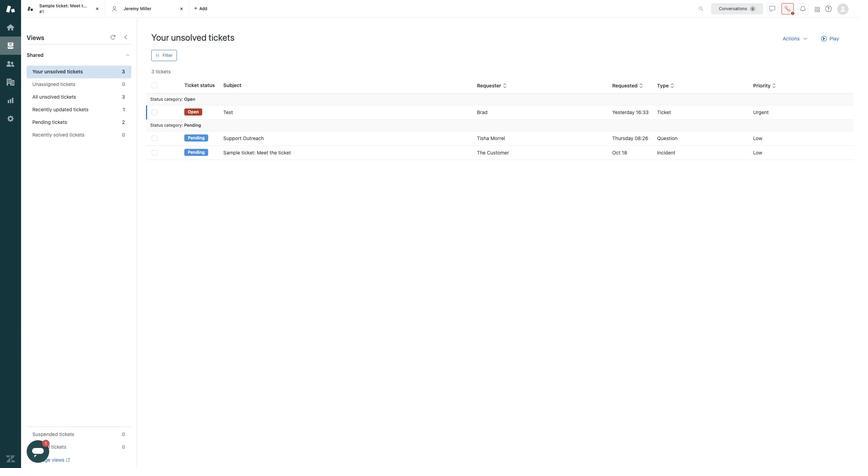Task type: describe. For each thing, give the bounding box(es) containing it.
close image
[[94, 5, 101, 12]]

row containing support outreach
[[146, 131, 854, 146]]

zendesk image
[[6, 455, 15, 464]]

support outreach link
[[224, 135, 264, 142]]

oct 18
[[613, 150, 628, 156]]

button displays agent's chat status as invisible. image
[[770, 6, 776, 11]]

status category: pending
[[150, 123, 201, 128]]

status
[[200, 82, 215, 88]]

views
[[27, 34, 44, 41]]

admin image
[[6, 114, 15, 123]]

suspended tickets
[[32, 431, 74, 437]]

08:26
[[635, 135, 649, 141]]

0 horizontal spatial your
[[32, 69, 43, 74]]

tab containing sample ticket: meet the ticket
[[21, 0, 105, 18]]

updated
[[53, 106, 72, 112]]

the for sample ticket: meet the ticket #1
[[82, 3, 88, 8]]

recently for recently updated tickets
[[32, 106, 52, 112]]

3 for your unsolved tickets
[[122, 69, 125, 74]]

0 for suspended tickets
[[122, 431, 125, 437]]

add
[[200, 6, 207, 11]]

get help image
[[826, 6, 832, 12]]

1 vertical spatial your unsolved tickets
[[32, 69, 83, 74]]

suspended
[[32, 431, 58, 437]]

unassigned
[[32, 81, 59, 87]]

tabs tab list
[[21, 0, 692, 18]]

organizations image
[[6, 78, 15, 87]]

shared button
[[21, 45, 118, 66]]

filter button
[[151, 50, 177, 61]]

actions button
[[778, 32, 814, 46]]

0 vertical spatial unsolved
[[171, 32, 207, 43]]

conversations
[[719, 6, 748, 11]]

row containing sample ticket: meet the ticket
[[146, 146, 854, 160]]

the customer
[[477, 150, 509, 156]]

type
[[658, 83, 669, 89]]

question
[[658, 135, 678, 141]]

ticket: for sample ticket: meet the ticket #1
[[56, 3, 69, 8]]

shared heading
[[21, 45, 137, 66]]

support
[[224, 135, 242, 141]]

the for sample ticket: meet the ticket
[[270, 150, 277, 156]]

sample ticket: meet the ticket link
[[224, 149, 291, 156]]

manage views link
[[32, 457, 70, 463]]

subject
[[224, 82, 242, 88]]

jeremy miller
[[124, 6, 152, 11]]

yesterday 16:33
[[613, 109, 649, 115]]

solved
[[53, 132, 68, 138]]

status for status category: open
[[150, 97, 163, 102]]

priority button
[[754, 83, 777, 89]]

main element
[[0, 0, 21, 468]]

manage
[[32, 457, 50, 463]]

reporting image
[[6, 96, 15, 105]]

tisha
[[477, 135, 489, 141]]

priority
[[754, 83, 771, 89]]

add button
[[190, 0, 212, 17]]

1
[[123, 106, 125, 112]]

customer
[[487, 150, 509, 156]]

refresh views pane image
[[110, 34, 116, 40]]

all
[[32, 94, 38, 100]]

manage views
[[32, 457, 64, 463]]

meet for sample ticket: meet the ticket
[[257, 150, 269, 156]]

1 vertical spatial open
[[188, 109, 199, 115]]

meet for sample ticket: meet the ticket #1
[[70, 3, 80, 8]]

actions
[[783, 35, 800, 41]]

(opens in a new tab) image
[[64, 458, 70, 462]]

notifications image
[[801, 6, 806, 11]]

pending tickets
[[32, 119, 67, 125]]

views image
[[6, 41, 15, 50]]

ticket status
[[184, 82, 215, 88]]

low for question
[[754, 135, 763, 141]]

low for incident
[[754, 150, 763, 156]]

customers image
[[6, 59, 15, 69]]

the
[[477, 150, 486, 156]]

conversations button
[[712, 3, 764, 14]]

2
[[122, 119, 125, 125]]



Task type: vqa. For each thing, say whether or not it's contained in the screenshot.


Task type: locate. For each thing, give the bounding box(es) containing it.
ticket left status
[[184, 82, 199, 88]]

morrel
[[491, 135, 505, 141]]

your
[[151, 32, 169, 43], [32, 69, 43, 74]]

status for status category: pending
[[150, 123, 163, 128]]

row
[[146, 105, 854, 120], [146, 131, 854, 146], [146, 146, 854, 160]]

play button
[[816, 32, 846, 46]]

0 horizontal spatial meet
[[70, 3, 80, 8]]

3 0 from the top
[[122, 431, 125, 437]]

2 row from the top
[[146, 131, 854, 146]]

ticket inside sample ticket: meet the ticket #1
[[89, 3, 101, 8]]

1 0 from the top
[[122, 81, 125, 87]]

requester
[[477, 83, 502, 89]]

unsolved down unassigned
[[39, 94, 60, 100]]

your unsolved tickets
[[151, 32, 235, 43], [32, 69, 83, 74]]

1 vertical spatial ticket:
[[242, 150, 256, 156]]

status category: open
[[150, 97, 195, 102]]

meet inside row
[[257, 150, 269, 156]]

ticket
[[89, 3, 101, 8], [279, 150, 291, 156]]

row down morrel
[[146, 146, 854, 160]]

open down ticket status
[[184, 97, 195, 102]]

1 vertical spatial status
[[150, 123, 163, 128]]

test
[[224, 109, 233, 115]]

yesterday
[[613, 109, 635, 115]]

requested
[[613, 83, 638, 89]]

ticket: for sample ticket: meet the ticket
[[242, 150, 256, 156]]

ticket: inside sample ticket: meet the ticket link
[[242, 150, 256, 156]]

0 vertical spatial status
[[150, 97, 163, 102]]

2 low from the top
[[754, 150, 763, 156]]

ticket: left close image
[[56, 3, 69, 8]]

1 vertical spatial ticket
[[658, 109, 671, 115]]

0 vertical spatial ticket
[[184, 82, 199, 88]]

4 0 from the top
[[122, 444, 125, 450]]

recently down pending tickets at the left top
[[32, 132, 52, 138]]

sample
[[39, 3, 55, 8], [224, 150, 240, 156]]

play
[[830, 35, 840, 41]]

your unsolved tickets up unassigned tickets
[[32, 69, 83, 74]]

ticket: inside sample ticket: meet the ticket #1
[[56, 3, 69, 8]]

0 vertical spatial low
[[754, 135, 763, 141]]

meet
[[70, 3, 80, 8], [257, 150, 269, 156]]

0 vertical spatial recently
[[32, 106, 52, 112]]

0 vertical spatial sample
[[39, 3, 55, 8]]

0 for deleted tickets
[[122, 444, 125, 450]]

requester button
[[477, 83, 507, 89]]

tab
[[21, 0, 105, 18]]

sample for sample ticket: meet the ticket
[[224, 150, 240, 156]]

18
[[622, 150, 628, 156]]

open
[[184, 97, 195, 102], [188, 109, 199, 115]]

1 horizontal spatial your
[[151, 32, 169, 43]]

row up customer
[[146, 131, 854, 146]]

ticket for sample ticket: meet the ticket #1
[[89, 3, 101, 8]]

category: down status category: open
[[164, 123, 183, 128]]

sample inside sample ticket: meet the ticket link
[[224, 150, 240, 156]]

status down status category: open
[[150, 123, 163, 128]]

0 vertical spatial your
[[151, 32, 169, 43]]

2 0 from the top
[[122, 132, 125, 138]]

1 status from the top
[[150, 97, 163, 102]]

1 vertical spatial the
[[270, 150, 277, 156]]

0 vertical spatial ticket
[[89, 3, 101, 8]]

tickets
[[209, 32, 235, 43], [67, 69, 83, 74], [156, 69, 171, 74], [60, 81, 75, 87], [61, 94, 76, 100], [73, 106, 89, 112], [52, 119, 67, 125], [69, 132, 85, 138], [59, 431, 74, 437], [51, 444, 66, 450]]

1 horizontal spatial ticket:
[[242, 150, 256, 156]]

sample down support
[[224, 150, 240, 156]]

1 horizontal spatial ticket
[[658, 109, 671, 115]]

your up unassigned
[[32, 69, 43, 74]]

0 horizontal spatial sample
[[39, 3, 55, 8]]

recently solved tickets
[[32, 132, 85, 138]]

0 horizontal spatial ticket:
[[56, 3, 69, 8]]

2 recently from the top
[[32, 132, 52, 138]]

support outreach
[[224, 135, 264, 141]]

your up filter button
[[151, 32, 169, 43]]

0 horizontal spatial ticket
[[89, 3, 101, 8]]

get started image
[[6, 23, 15, 32]]

0 vertical spatial category:
[[164, 97, 183, 102]]

1 vertical spatial low
[[754, 150, 763, 156]]

3 tickets
[[151, 69, 171, 74]]

outreach
[[243, 135, 264, 141]]

row up morrel
[[146, 105, 854, 120]]

1 recently from the top
[[32, 106, 52, 112]]

1 row from the top
[[146, 105, 854, 120]]

sample up '#1'
[[39, 3, 55, 8]]

tisha morrel
[[477, 135, 505, 141]]

requested button
[[613, 83, 644, 89]]

ticket for ticket status
[[184, 82, 199, 88]]

ticket inside sample ticket: meet the ticket link
[[279, 150, 291, 156]]

2 category: from the top
[[164, 123, 183, 128]]

all unsolved tickets
[[32, 94, 76, 100]]

pending
[[32, 119, 51, 125], [184, 123, 201, 128], [188, 135, 205, 141], [188, 150, 205, 155]]

category:
[[164, 97, 183, 102], [164, 123, 183, 128]]

the inside sample ticket: meet the ticket #1
[[82, 3, 88, 8]]

1 category: from the top
[[164, 97, 183, 102]]

0 for unassigned tickets
[[122, 81, 125, 87]]

miller
[[140, 6, 152, 11]]

category: for open
[[164, 97, 183, 102]]

1 vertical spatial meet
[[257, 150, 269, 156]]

the
[[82, 3, 88, 8], [270, 150, 277, 156]]

0 horizontal spatial ticket
[[184, 82, 199, 88]]

oct
[[613, 150, 621, 156]]

urgent
[[754, 109, 769, 115]]

thursday 08:26
[[613, 135, 649, 141]]

thursday
[[613, 135, 634, 141]]

unsolved up filter
[[171, 32, 207, 43]]

1 vertical spatial ticket
[[279, 150, 291, 156]]

test link
[[224, 109, 233, 116]]

recently
[[32, 106, 52, 112], [32, 132, 52, 138]]

ticket
[[184, 82, 199, 88], [658, 109, 671, 115]]

1 horizontal spatial ticket
[[279, 150, 291, 156]]

close image
[[178, 5, 185, 12]]

recently for recently solved tickets
[[32, 132, 52, 138]]

0 horizontal spatial the
[[82, 3, 88, 8]]

meet left close image
[[70, 3, 80, 8]]

1 vertical spatial sample
[[224, 150, 240, 156]]

ticket right 16:33 at top
[[658, 109, 671, 115]]

3 down filter button
[[151, 69, 154, 74]]

jeremy
[[124, 6, 139, 11]]

views
[[52, 457, 64, 463]]

#1
[[39, 9, 44, 14]]

category: for pending
[[164, 123, 183, 128]]

2 status from the top
[[150, 123, 163, 128]]

filter
[[163, 53, 173, 58]]

unsolved
[[171, 32, 207, 43], [44, 69, 66, 74], [39, 94, 60, 100]]

deleted
[[32, 444, 50, 450]]

low
[[754, 135, 763, 141], [754, 150, 763, 156]]

1 horizontal spatial sample
[[224, 150, 240, 156]]

3 for all unsolved tickets
[[122, 94, 125, 100]]

3
[[122, 69, 125, 74], [151, 69, 154, 74], [122, 94, 125, 100]]

1 horizontal spatial the
[[270, 150, 277, 156]]

3 up 1
[[122, 94, 125, 100]]

sample ticket: meet the ticket #1
[[39, 3, 101, 14]]

1 vertical spatial recently
[[32, 132, 52, 138]]

1 horizontal spatial meet
[[257, 150, 269, 156]]

zendesk products image
[[815, 7, 820, 12]]

shared
[[27, 52, 44, 58]]

1 vertical spatial category:
[[164, 123, 183, 128]]

meet down 'outreach'
[[257, 150, 269, 156]]

3 down collapse views pane image
[[122, 69, 125, 74]]

category: up status category: pending
[[164, 97, 183, 102]]

ticket for sample ticket: meet the ticket
[[279, 150, 291, 156]]

collapse views pane image
[[123, 34, 129, 40]]

row containing test
[[146, 105, 854, 120]]

zendesk support image
[[6, 5, 15, 14]]

1 vertical spatial unsolved
[[44, 69, 66, 74]]

0 vertical spatial your unsolved tickets
[[151, 32, 235, 43]]

unassigned tickets
[[32, 81, 75, 87]]

unsolved up unassigned tickets
[[44, 69, 66, 74]]

jeremy miller tab
[[105, 0, 190, 18]]

ticket:
[[56, 3, 69, 8], [242, 150, 256, 156]]

1 horizontal spatial your unsolved tickets
[[151, 32, 235, 43]]

0
[[122, 81, 125, 87], [122, 132, 125, 138], [122, 431, 125, 437], [122, 444, 125, 450]]

status down 3 tickets
[[150, 97, 163, 102]]

16:33
[[636, 109, 649, 115]]

0 vertical spatial the
[[82, 3, 88, 8]]

type button
[[658, 83, 675, 89]]

recently down the all
[[32, 106, 52, 112]]

0 vertical spatial open
[[184, 97, 195, 102]]

open up status category: pending
[[188, 109, 199, 115]]

recently updated tickets
[[32, 106, 89, 112]]

ticket: down support outreach link on the left top of the page
[[242, 150, 256, 156]]

your unsolved tickets down add dropdown button
[[151, 32, 235, 43]]

sample inside sample ticket: meet the ticket #1
[[39, 3, 55, 8]]

sample ticket: meet the ticket
[[224, 150, 291, 156]]

0 horizontal spatial your unsolved tickets
[[32, 69, 83, 74]]

status
[[150, 97, 163, 102], [150, 123, 163, 128]]

0 vertical spatial ticket:
[[56, 3, 69, 8]]

1 low from the top
[[754, 135, 763, 141]]

ticket for ticket
[[658, 109, 671, 115]]

meet inside sample ticket: meet the ticket #1
[[70, 3, 80, 8]]

3 row from the top
[[146, 146, 854, 160]]

2 vertical spatial unsolved
[[39, 94, 60, 100]]

0 for recently solved tickets
[[122, 132, 125, 138]]

brad
[[477, 109, 488, 115]]

incident
[[658, 150, 676, 156]]

0 vertical spatial meet
[[70, 3, 80, 8]]

sample for sample ticket: meet the ticket #1
[[39, 3, 55, 8]]

deleted tickets
[[32, 444, 66, 450]]

1 vertical spatial your
[[32, 69, 43, 74]]



